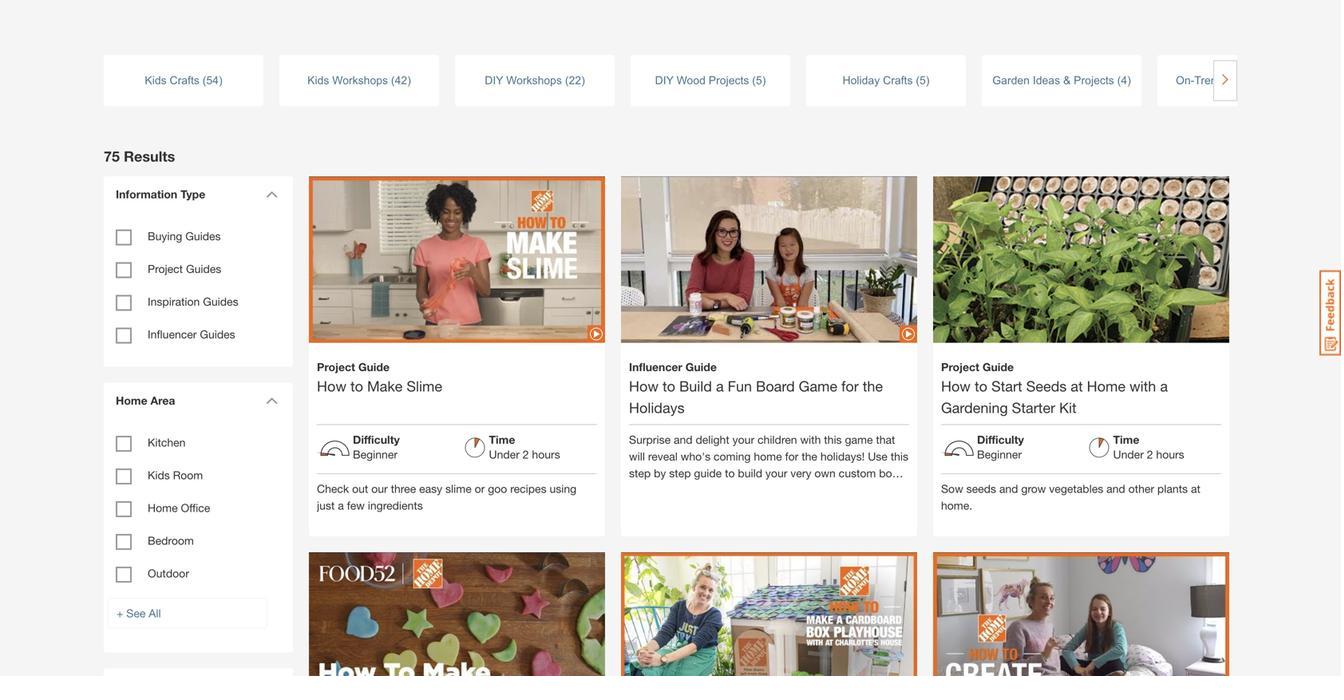 Task type: vqa. For each thing, say whether or not it's contained in the screenshot.
Buying Guides
yes



Task type: locate. For each thing, give the bounding box(es) containing it.
to up holidays
[[662, 378, 675, 395]]

step right by
[[669, 467, 691, 480]]

to inside project guide how to make slime
[[350, 378, 363, 395]]

3 workshops from the left
[[1226, 74, 1282, 87]]

kids
[[148, 469, 170, 482]]

at right plants
[[1191, 482, 1200, 495]]

1 horizontal spatial influencer
[[629, 361, 682, 374]]

build
[[679, 378, 712, 395]]

+ see all
[[117, 607, 161, 620]]

type
[[180, 188, 205, 201]]

1 horizontal spatial at
[[1191, 482, 1200, 495]]

home inside button
[[116, 394, 147, 407]]

0 horizontal spatial time
[[489, 433, 515, 446]]

influencer down inspiration
[[148, 328, 197, 341]]

time under 2 hours up other
[[1113, 433, 1184, 461]]

guide up make
[[358, 361, 390, 374]]

1 horizontal spatial 5
[[920, 74, 926, 87]]

42
[[395, 74, 407, 87]]

2 kids from the left
[[307, 74, 329, 87]]

0 horizontal spatial influencer
[[148, 328, 197, 341]]

and
[[674, 433, 693, 446], [999, 482, 1018, 495], [1106, 482, 1125, 495]]

delight
[[696, 433, 729, 446]]

the right game
[[863, 378, 883, 395]]

crafts for kids crafts
[[170, 74, 199, 87]]

how up holidays
[[629, 378, 659, 395]]

home right seeds
[[1087, 378, 1125, 395]]

time under 2 hours up 'recipes'
[[489, 433, 560, 461]]

2 horizontal spatial guide
[[982, 361, 1014, 374]]

0 vertical spatial with
[[1129, 378, 1156, 395]]

under up goo
[[489, 448, 520, 461]]

+
[[117, 607, 123, 620]]

guide inside influencer guide how to build a fun board game for the holidays
[[685, 361, 717, 374]]

1 vertical spatial your
[[765, 467, 787, 480]]

1 hours from the left
[[532, 448, 560, 461]]

1 horizontal spatial beginner
[[977, 448, 1022, 461]]

) for kids crafts ( 54 )
[[219, 74, 222, 87]]

a inside influencer guide how to build a fun board game for the holidays
[[716, 378, 724, 395]]

how inside influencer guide how to build a fun board game for the holidays
[[629, 378, 659, 395]]

how to make playdough image
[[309, 525, 605, 676]]

5 right 'holiday'
[[920, 74, 926, 87]]

to left make
[[350, 378, 363, 395]]

2 horizontal spatial with
[[1129, 378, 1156, 395]]

reveal
[[648, 450, 678, 463]]

difficulty up our
[[353, 433, 400, 446]]

1 kids from the left
[[145, 74, 167, 87]]

75 result s
[[104, 148, 175, 165]]

0 vertical spatial caret icon image
[[266, 191, 278, 198]]

1 horizontal spatial how
[[629, 378, 659, 395]]

surprise and delight your children with this game that will reveal who's coming home for the holidays! use this step by step guide to build your very own custom board game with cameos from your family members!
[[629, 433, 908, 497]]

project inside project guide how to start seeds at home with a gardening starter kit
[[941, 361, 979, 374]]

time under 2 hours
[[489, 433, 560, 461], [1113, 433, 1184, 461]]

how inside project guide how to make slime
[[317, 378, 346, 395]]

0 vertical spatial home
[[754, 450, 782, 463]]

guide for build
[[685, 361, 717, 374]]

hours up plants
[[1156, 448, 1184, 461]]

2
[[523, 448, 529, 461], [1147, 448, 1153, 461]]

0 horizontal spatial and
[[674, 433, 693, 446]]

your down the 'build' on the right of page
[[752, 483, 774, 497]]

1 vertical spatial this
[[891, 450, 908, 463]]

1 how from the left
[[317, 378, 346, 395]]

1 diy from the left
[[485, 74, 503, 87]]

1 ( from the left
[[203, 74, 206, 87]]

to for make
[[350, 378, 363, 395]]

) for diy workshops ( 22 )
[[581, 74, 585, 87]]

0 horizontal spatial the
[[802, 450, 817, 463]]

2 horizontal spatial how
[[941, 378, 971, 395]]

1 vertical spatial for
[[785, 450, 798, 463]]

information type
[[116, 188, 205, 201]]

to inside project guide how to start seeds at home with a gardening starter kit
[[975, 378, 987, 395]]

that
[[876, 433, 895, 446]]

how inside project guide how to start seeds at home with a gardening starter kit
[[941, 378, 971, 395]]

slime
[[407, 378, 442, 395]]

2 vertical spatial with
[[660, 483, 681, 497]]

and left other
[[1106, 482, 1125, 495]]

0 horizontal spatial 5
[[756, 74, 762, 87]]

this
[[824, 433, 842, 446], [891, 450, 908, 463]]

to inside the surprise and delight your children with this game that will reveal who's coming home for the holidays! use this step by step guide to build your very own custom board game with cameos from your family members!
[[725, 467, 735, 480]]

1 horizontal spatial difficulty
[[977, 433, 1024, 446]]

75
[[104, 148, 120, 165]]

influencer up holidays
[[629, 361, 682, 374]]

0 horizontal spatial under
[[489, 448, 520, 461]]

diy for diy workshops ( 22 )
[[485, 74, 503, 87]]

under up other
[[1113, 448, 1144, 461]]

1 horizontal spatial step
[[669, 467, 691, 480]]

home inside the surprise and delight your children with this game that will reveal who's coming home for the holidays! use this step by step guide to build your very own custom board game with cameos from your family members!
[[754, 450, 782, 463]]

1 under from the left
[[489, 448, 520, 461]]

guides down inspiration guides
[[200, 328, 235, 341]]

inspiration guides
[[148, 295, 238, 308]]

0 horizontal spatial for
[[785, 450, 798, 463]]

difficulty beginner up the seeds
[[977, 433, 1024, 461]]

and left grow
[[999, 482, 1018, 495]]

2 horizontal spatial workshops
[[1226, 74, 1282, 87]]

2 guide from the left
[[685, 361, 717, 374]]

kitchen
[[148, 436, 186, 449]]

0 horizontal spatial diy
[[485, 74, 503, 87]]

time for how to make slime
[[489, 433, 515, 446]]

at up kit at the bottom right of the page
[[1071, 378, 1083, 395]]

1 vertical spatial at
[[1191, 482, 1200, 495]]

hours
[[532, 448, 560, 461], [1156, 448, 1184, 461]]

0 horizontal spatial time under 2 hours
[[489, 433, 560, 461]]

( for kids workshops
[[391, 74, 395, 87]]

holidays!
[[820, 450, 865, 463]]

beginner up the seeds
[[977, 448, 1022, 461]]

4 ) from the left
[[762, 74, 766, 87]]

5 right "wood"
[[756, 74, 762, 87]]

0 horizontal spatial kids
[[145, 74, 167, 87]]

garden ideas & projects ( 4 )
[[992, 74, 1131, 87]]

2 workshops from the left
[[506, 74, 562, 87]]

3 ) from the left
[[581, 74, 585, 87]]

the up very
[[802, 450, 817, 463]]

0 horizontal spatial with
[[660, 483, 681, 497]]

to inside influencer guide how to build a fun board game for the holidays
[[662, 378, 675, 395]]

board
[[879, 467, 908, 480]]

1 horizontal spatial with
[[800, 433, 821, 446]]

workshops left 22
[[506, 74, 562, 87]]

to down coming
[[725, 467, 735, 480]]

own
[[814, 467, 836, 480]]

sow seeds and grow vegetables and other plants at home.
[[941, 482, 1200, 512]]

1 horizontal spatial guide
[[685, 361, 717, 374]]

at inside project guide how to start seeds at home with a gardening starter kit
[[1071, 378, 1083, 395]]

2 ( from the left
[[391, 74, 395, 87]]

0 vertical spatial game
[[845, 433, 873, 446]]

) for holiday crafts ( 5 )
[[926, 74, 929, 87]]

game up holidays!
[[845, 433, 873, 446]]

2 caret icon image from the top
[[266, 397, 278, 404]]

your up coming
[[732, 433, 754, 446]]

how up gardening
[[941, 378, 971, 395]]

on-trend workshops
[[1176, 74, 1282, 87]]

by
[[654, 467, 666, 480]]

beginner for make
[[353, 448, 398, 461]]

home.
[[941, 499, 972, 512]]

difficulty for make
[[353, 433, 400, 446]]

guide up the start
[[982, 361, 1014, 374]]

time under 2 hours for how to make slime
[[489, 433, 560, 461]]

time up goo
[[489, 433, 515, 446]]

crafts left '54'
[[170, 74, 199, 87]]

0 horizontal spatial workshops
[[332, 74, 388, 87]]

home down children
[[754, 450, 782, 463]]

projects
[[709, 74, 749, 87], [1074, 74, 1114, 87]]

project inside project guide how to make slime
[[317, 361, 355, 374]]

2 under from the left
[[1113, 448, 1144, 461]]

build
[[738, 467, 762, 480]]

2 difficulty from the left
[[977, 433, 1024, 446]]

difficulty beginner for start
[[977, 433, 1024, 461]]

1 guide from the left
[[358, 361, 390, 374]]

1 horizontal spatial home
[[1087, 378, 1125, 395]]

0 vertical spatial for
[[841, 378, 859, 395]]

1 step from the left
[[629, 467, 651, 480]]

home left office
[[148, 501, 178, 514]]

how left make
[[317, 378, 346, 395]]

beginner up our
[[353, 448, 398, 461]]

0 horizontal spatial 2
[[523, 448, 529, 461]]

5 ( from the left
[[916, 74, 920, 87]]

this up board
[[891, 450, 908, 463]]

your up family
[[765, 467, 787, 480]]

1 caret icon image from the top
[[266, 191, 278, 198]]

seeds
[[1026, 378, 1067, 395]]

caret icon image inside information type button
[[266, 191, 278, 198]]

2 how from the left
[[629, 378, 659, 395]]

1 horizontal spatial hours
[[1156, 448, 1184, 461]]

guide for start
[[982, 361, 1014, 374]]

with
[[1129, 378, 1156, 395], [800, 433, 821, 446], [660, 483, 681, 497]]

this up holidays!
[[824, 433, 842, 446]]

0 horizontal spatial home
[[116, 394, 147, 407]]

1 horizontal spatial for
[[841, 378, 859, 395]]

influencer
[[148, 328, 197, 341], [629, 361, 682, 374]]

1 vertical spatial the
[[802, 450, 817, 463]]

guides up influencer guides
[[203, 295, 238, 308]]

0 horizontal spatial this
[[824, 433, 842, 446]]

1 beginner from the left
[[353, 448, 398, 461]]

who's
[[681, 450, 710, 463]]

1 horizontal spatial kids
[[307, 74, 329, 87]]

2 beginner from the left
[[977, 448, 1022, 461]]

0 horizontal spatial crafts
[[170, 74, 199, 87]]

0 horizontal spatial guide
[[358, 361, 390, 374]]

slime
[[445, 482, 472, 495]]

home
[[754, 450, 782, 463], [148, 501, 178, 514]]

0 horizontal spatial a
[[338, 499, 344, 512]]

1 crafts from the left
[[170, 74, 199, 87]]

guide inside project guide how to make slime
[[358, 361, 390, 374]]

how
[[317, 378, 346, 395], [629, 378, 659, 395], [941, 378, 971, 395]]

2 time under 2 hours from the left
[[1113, 433, 1184, 461]]

children
[[758, 433, 797, 446]]

1 2 from the left
[[523, 448, 529, 461]]

kids for kids crafts ( 54 )
[[145, 74, 167, 87]]

caret icon image for area
[[266, 397, 278, 404]]

home left area
[[116, 394, 147, 407]]

caret icon image
[[266, 191, 278, 198], [266, 397, 278, 404]]

the
[[863, 378, 883, 395], [802, 450, 817, 463]]

1 horizontal spatial time
[[1113, 433, 1139, 446]]

1 horizontal spatial diy
[[655, 74, 673, 87]]

see
[[126, 607, 146, 620]]

( for diy workshops
[[565, 74, 569, 87]]

1 workshops from the left
[[332, 74, 388, 87]]

guides up inspiration guides
[[186, 262, 221, 275]]

0 horizontal spatial how
[[317, 378, 346, 395]]

guide up build
[[685, 361, 717, 374]]

crafts right 'holiday'
[[883, 74, 913, 87]]

2 ) from the left
[[407, 74, 411, 87]]

)
[[219, 74, 222, 87], [407, 74, 411, 87], [581, 74, 585, 87], [762, 74, 766, 87], [926, 74, 929, 87], [1127, 74, 1131, 87]]

1 time under 2 hours from the left
[[489, 433, 560, 461]]

5 ) from the left
[[926, 74, 929, 87]]

2 crafts from the left
[[883, 74, 913, 87]]

difficulty beginner up our
[[353, 433, 400, 461]]

2 up 'recipes'
[[523, 448, 529, 461]]

guides for project guides
[[186, 262, 221, 275]]

inspiration
[[148, 295, 200, 308]]

time up other
[[1113, 433, 1139, 446]]

cameos
[[684, 483, 723, 497]]

for right game
[[841, 378, 859, 395]]

recipes
[[510, 482, 546, 495]]

1 horizontal spatial home
[[754, 450, 782, 463]]

(
[[203, 74, 206, 87], [391, 74, 395, 87], [565, 74, 569, 87], [752, 74, 756, 87], [916, 74, 920, 87], [1117, 74, 1121, 87]]

0 horizontal spatial projects
[[709, 74, 749, 87]]

1 horizontal spatial projects
[[1074, 74, 1114, 87]]

0 vertical spatial the
[[863, 378, 883, 395]]

workshops left "42"
[[332, 74, 388, 87]]

guide inside project guide how to start seeds at home with a gardening starter kit
[[982, 361, 1014, 374]]

0 vertical spatial influencer
[[148, 328, 197, 341]]

workshops right trend
[[1226, 74, 1282, 87]]

use
[[868, 450, 887, 463]]

2 horizontal spatial a
[[1160, 378, 1168, 395]]

area
[[150, 394, 175, 407]]

how to make slime image
[[309, 149, 605, 371]]

2 2 from the left
[[1147, 448, 1153, 461]]

1 horizontal spatial difficulty beginner
[[977, 433, 1024, 461]]

and up who's
[[674, 433, 693, 446]]

to up gardening
[[975, 378, 987, 395]]

difficulty down gardening
[[977, 433, 1024, 446]]

projects right the &
[[1074, 74, 1114, 87]]

0 vertical spatial at
[[1071, 378, 1083, 395]]

kids
[[145, 74, 167, 87], [307, 74, 329, 87]]

game
[[845, 433, 873, 446], [629, 483, 657, 497]]

ideas
[[1033, 74, 1060, 87]]

2 difficulty beginner from the left
[[977, 433, 1024, 461]]

1 horizontal spatial time under 2 hours
[[1113, 433, 1184, 461]]

3 how from the left
[[941, 378, 971, 395]]

0 horizontal spatial beginner
[[353, 448, 398, 461]]

2 horizontal spatial project
[[941, 361, 979, 374]]

workshops
[[332, 74, 388, 87], [506, 74, 562, 87], [1226, 74, 1282, 87]]

0 vertical spatial this
[[824, 433, 842, 446]]

6 ( from the left
[[1117, 74, 1121, 87]]

1 horizontal spatial a
[[716, 378, 724, 395]]

1 difficulty from the left
[[353, 433, 400, 446]]

project guide how to start seeds at home with a gardening starter kit
[[941, 361, 1168, 416]]

2 time from the left
[[1113, 433, 1139, 446]]

0 horizontal spatial difficulty
[[353, 433, 400, 446]]

game
[[799, 378, 837, 395]]

the inside the surprise and delight your children with this game that will reveal who's coming home for the holidays! use this step by step guide to build your very own custom board game with cameos from your family members!
[[802, 450, 817, 463]]

0 horizontal spatial at
[[1071, 378, 1083, 395]]

with inside project guide how to start seeds at home with a gardening starter kit
[[1129, 378, 1156, 395]]

0 horizontal spatial step
[[629, 467, 651, 480]]

1 difficulty beginner from the left
[[353, 433, 400, 461]]

guide for make
[[358, 361, 390, 374]]

hours up using in the bottom left of the page
[[532, 448, 560, 461]]

members!
[[810, 483, 860, 497]]

make
[[367, 378, 403, 395]]

3 ( from the left
[[565, 74, 569, 87]]

under for how to make slime
[[489, 448, 520, 461]]

to for start
[[975, 378, 987, 395]]

a
[[716, 378, 724, 395], [1160, 378, 1168, 395], [338, 499, 344, 512]]

at
[[1071, 378, 1083, 395], [1191, 482, 1200, 495]]

1 vertical spatial game
[[629, 483, 657, 497]]

1 horizontal spatial crafts
[[883, 74, 913, 87]]

projects right "wood"
[[709, 74, 749, 87]]

game down by
[[629, 483, 657, 497]]

1 ) from the left
[[219, 74, 222, 87]]

guides up project guides
[[185, 229, 221, 243]]

vegetables
[[1049, 482, 1103, 495]]

crafts
[[170, 74, 199, 87], [883, 74, 913, 87]]

1 horizontal spatial 2
[[1147, 448, 1153, 461]]

0 horizontal spatial home
[[148, 501, 178, 514]]

for
[[841, 378, 859, 395], [785, 450, 798, 463]]

home inside project guide how to start seeds at home with a gardening starter kit
[[1087, 378, 1125, 395]]

3 guide from the left
[[982, 361, 1014, 374]]

to for build
[[662, 378, 675, 395]]

from
[[726, 483, 749, 497]]

0 horizontal spatial difficulty beginner
[[353, 433, 400, 461]]

for up very
[[785, 450, 798, 463]]

influencer inside influencer guide how to build a fun board game for the holidays
[[629, 361, 682, 374]]

1 horizontal spatial game
[[845, 433, 873, 446]]

2 up other
[[1147, 448, 1153, 461]]

1 vertical spatial influencer
[[629, 361, 682, 374]]

1 time from the left
[[489, 433, 515, 446]]

to
[[350, 378, 363, 395], [662, 378, 675, 395], [975, 378, 987, 395], [725, 467, 735, 480]]

2 diy from the left
[[655, 74, 673, 87]]

1 vertical spatial caret icon image
[[266, 397, 278, 404]]

step down will
[[629, 467, 651, 480]]

1 horizontal spatial under
[[1113, 448, 1144, 461]]

kids for kids workshops ( 42 )
[[307, 74, 329, 87]]

1 horizontal spatial workshops
[[506, 74, 562, 87]]

1 horizontal spatial project
[[317, 361, 355, 374]]

1 horizontal spatial the
[[863, 378, 883, 395]]

2 hours from the left
[[1156, 448, 1184, 461]]

project
[[148, 262, 183, 275], [317, 361, 355, 374], [941, 361, 979, 374]]

difficulty
[[353, 433, 400, 446], [977, 433, 1024, 446]]

2 5 from the left
[[920, 74, 926, 87]]

0 horizontal spatial hours
[[532, 448, 560, 461]]

caret icon image inside home area button
[[266, 397, 278, 404]]



Task type: describe. For each thing, give the bounding box(es) containing it.
&
[[1063, 74, 1071, 87]]

4
[[1121, 74, 1127, 87]]

custom
[[839, 467, 876, 480]]

a inside check out our three easy slime or goo recipes using just a few ingredients
[[338, 499, 344, 512]]

our
[[371, 482, 388, 495]]

1 vertical spatial with
[[800, 433, 821, 446]]

all
[[149, 607, 161, 620]]

diy workshops ( 22 )
[[485, 74, 585, 87]]

check out our three easy slime or goo recipes using just a few ingredients
[[317, 482, 576, 512]]

caret icon image for type
[[266, 191, 278, 198]]

on-trend workshops link
[[1157, 72, 1317, 89]]

2 step from the left
[[669, 467, 691, 480]]

easy
[[419, 482, 442, 495]]

diy for diy wood projects ( 5 )
[[655, 74, 673, 87]]

2 vertical spatial your
[[752, 483, 774, 497]]

coming
[[714, 450, 751, 463]]

project for how to start seeds at home with a gardening starter kit
[[941, 361, 979, 374]]

buying guides
[[148, 229, 221, 243]]

beginner for start
[[977, 448, 1022, 461]]

workshops for kids workshops
[[332, 74, 388, 87]]

plants
[[1157, 482, 1188, 495]]

influencer for influencer guide how to build a fun board game for the holidays
[[629, 361, 682, 374]]

home area button
[[108, 383, 283, 418]]

board
[[756, 378, 795, 395]]

grow
[[1021, 482, 1046, 495]]

time for how to start seeds at home with a gardening starter kit
[[1113, 433, 1139, 446]]

buying
[[148, 229, 182, 243]]

garden
[[992, 74, 1030, 87]]

how to build a fun board game for the holidays image
[[621, 149, 917, 371]]

start
[[991, 378, 1022, 395]]

0 vertical spatial your
[[732, 433, 754, 446]]

three
[[391, 482, 416, 495]]

fun
[[728, 378, 752, 395]]

diy wood projects ( 5 )
[[655, 74, 766, 87]]

project for how to make slime
[[317, 361, 355, 374]]

( for kids crafts
[[203, 74, 206, 87]]

difficulty beginner for make
[[353, 433, 400, 461]]

workshops inside on-trend workshops link
[[1226, 74, 1282, 87]]

few
[[347, 499, 365, 512]]

1 horizontal spatial and
[[999, 482, 1018, 495]]

0 horizontal spatial project
[[148, 262, 183, 275]]

how to start seeds at home with a gardening starter kit image
[[933, 149, 1229, 445]]

office
[[181, 501, 210, 514]]

1 projects from the left
[[709, 74, 749, 87]]

influencer guides
[[148, 328, 235, 341]]

kids workshops ( 42 )
[[307, 74, 411, 87]]

the inside influencer guide how to build a fun board game for the holidays
[[863, 378, 883, 395]]

for inside influencer guide how to build a fun board game for the holidays
[[841, 378, 859, 395]]

under for how to start seeds at home with a gardening starter kit
[[1113, 448, 1144, 461]]

1 horizontal spatial this
[[891, 450, 908, 463]]

2 for how to make slime
[[523, 448, 529, 461]]

information type button
[[108, 176, 283, 212]]

result
[[124, 148, 167, 165]]

54
[[206, 74, 219, 87]]

goo
[[488, 482, 507, 495]]

) for kids workshops ( 42 )
[[407, 74, 411, 87]]

( for holiday crafts
[[916, 74, 920, 87]]

and inside the surprise and delight your children with this game that will reveal who's coming home for the holidays! use this step by step guide to build your very own custom board game with cameos from your family members!
[[674, 433, 693, 446]]

holiday crafts ( 5 )
[[843, 74, 929, 87]]

workshops for diy workshops
[[506, 74, 562, 87]]

or
[[475, 482, 485, 495]]

guide
[[694, 467, 722, 480]]

seeds
[[966, 482, 996, 495]]

guides for inspiration guides
[[203, 295, 238, 308]]

trend
[[1194, 74, 1223, 87]]

influencer guide how to build a fun board game for the holidays
[[629, 361, 883, 416]]

1 5 from the left
[[756, 74, 762, 87]]

hours for how to make slime
[[532, 448, 560, 461]]

will
[[629, 450, 645, 463]]

crafts for holiday crafts
[[883, 74, 913, 87]]

for inside the surprise and delight your children with this game that will reveal who's coming home for the holidays! use this step by step guide to build your very own custom board game with cameos from your family members!
[[785, 450, 798, 463]]

guides for influencer guides
[[200, 328, 235, 341]]

1 vertical spatial home
[[148, 501, 178, 514]]

check
[[317, 482, 349, 495]]

using
[[550, 482, 576, 495]]

s
[[167, 148, 175, 165]]

hours for how to start seeds at home with a gardening starter kit
[[1156, 448, 1184, 461]]

2 horizontal spatial and
[[1106, 482, 1125, 495]]

just
[[317, 499, 335, 512]]

difficulty for start
[[977, 433, 1024, 446]]

project guides
[[148, 262, 221, 275]]

on-
[[1176, 74, 1194, 87]]

holidays
[[629, 399, 685, 416]]

how to refresh your kid's room with wallpaper image
[[933, 525, 1229, 676]]

other
[[1128, 482, 1154, 495]]

how for make
[[317, 378, 346, 395]]

room
[[173, 469, 203, 482]]

influencer for influencer guides
[[148, 328, 197, 341]]

family
[[777, 483, 807, 497]]

sow
[[941, 482, 963, 495]]

surprise
[[629, 433, 671, 446]]

6 ) from the left
[[1127, 74, 1131, 87]]

home office
[[148, 501, 210, 514]]

wood
[[677, 74, 706, 87]]

outdoor
[[148, 567, 189, 580]]

ingredients
[[368, 499, 423, 512]]

out
[[352, 482, 368, 495]]

2 for how to start seeds at home with a gardening starter kit
[[1147, 448, 1153, 461]]

how for start
[[941, 378, 971, 395]]

4 ( from the left
[[752, 74, 756, 87]]

a inside project guide how to start seeds at home with a gardening starter kit
[[1160, 378, 1168, 395]]

kit
[[1059, 399, 1077, 416]]

information
[[116, 188, 177, 201]]

project guide how to make slime
[[317, 361, 442, 395]]

starter
[[1012, 399, 1055, 416]]

bedroom
[[148, 534, 194, 547]]

feedback link image
[[1319, 270, 1341, 356]]

2 projects from the left
[[1074, 74, 1114, 87]]

0 horizontal spatial game
[[629, 483, 657, 497]]

time under 2 hours for how to start seeds at home with a gardening starter kit
[[1113, 433, 1184, 461]]

how for build
[[629, 378, 659, 395]]

guides for buying guides
[[185, 229, 221, 243]]

at inside sow seeds and grow vegetables and other plants at home.
[[1191, 482, 1200, 495]]

kids crafts ( 54 )
[[145, 74, 222, 87]]

how to create a deluxe cardboard playhouse image
[[621, 525, 917, 676]]

+ see all button
[[108, 598, 267, 629]]

gardening
[[941, 399, 1008, 416]]

very
[[790, 467, 811, 480]]

holiday
[[843, 74, 880, 87]]

22
[[569, 74, 581, 87]]



